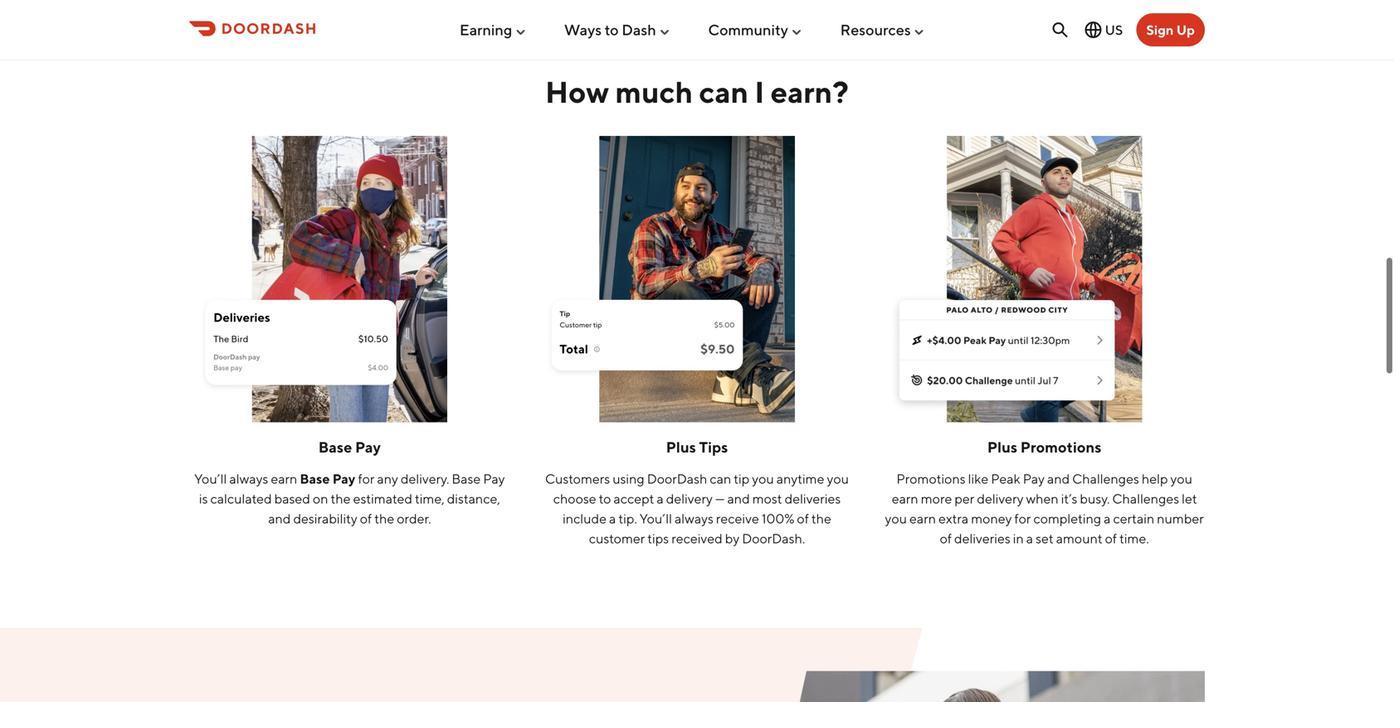 Task type: vqa. For each thing, say whether or not it's contained in the screenshot.
the top available
no



Task type: describe. For each thing, give the bounding box(es) containing it.
set
[[1036, 531, 1054, 547]]

promotions like peak pay and challenges help you earn more per delivery when it's busy. challenges let you earn extra money for completing a certain number of deliveries in a set amount of time.
[[885, 472, 1204, 547]]

0 horizontal spatial the
[[331, 491, 351, 507]]

pay inside promotions like peak pay and challenges help you earn more per delivery when it's busy. challenges let you earn extra money for completing a certain number of deliveries in a set amount of time.
[[1023, 472, 1045, 487]]

resources
[[840, 21, 911, 39]]

customers
[[545, 471, 610, 487]]

1 vertical spatial earn
[[892, 491, 918, 507]]

you right anytime
[[827, 471, 849, 487]]

how
[[545, 74, 609, 110]]

amount
[[1056, 531, 1103, 547]]

doordash for can
[[647, 471, 707, 487]]

and inside customers using doordash can tip you anytime you choose to accept a delivery — and most deliveries include a tip. you'll always receive 100% of the customer tips
[[727, 491, 750, 507]]

pay down base pay
[[333, 471, 355, 487]]

sign up
[[1146, 22, 1195, 38]]

of inside for any delivery. base pay is calculated based on the estimated time, distance, and desirability of the order.
[[360, 511, 372, 527]]

tips
[[699, 439, 728, 456]]

using
[[613, 471, 645, 487]]

by
[[725, 531, 740, 547]]

us
[[1105, 22, 1123, 38]]

pay inside for any delivery. base pay is calculated based on the estimated time, distance, and desirability of the order.
[[483, 471, 505, 487]]

0 vertical spatial to
[[605, 21, 619, 39]]

tip.
[[619, 511, 637, 527]]

like
[[968, 472, 989, 487]]

ways
[[564, 21, 602, 39]]

0 vertical spatial earn
[[271, 471, 297, 487]]

always inside customers using doordash can tip you anytime you choose to accept a delivery — and most deliveries include a tip. you'll always receive 100% of the customer tips
[[675, 511, 714, 527]]

plus for plus promotions
[[987, 439, 1018, 456]]

plus for plus tips
[[666, 439, 696, 456]]

0 horizontal spatial you'll
[[194, 471, 227, 487]]

0 vertical spatial can
[[699, 74, 749, 110]]

money
[[971, 511, 1012, 527]]

deliveries inside promotions like peak pay and challenges help you earn more per delivery when it's busy. challenges let you earn extra money for completing a certain number of deliveries in a set amount of time.
[[954, 531, 1011, 547]]

plus promotions
[[987, 439, 1102, 456]]

completing
[[1034, 511, 1101, 527]]

dx - earn - base pay (new) image
[[189, 136, 510, 423]]

base pay
[[318, 439, 381, 456]]

of inside customers using doordash can tip you anytime you choose to accept a delivery — and most deliveries include a tip. you'll always receive 100% of the customer tips
[[797, 511, 809, 527]]

earning
[[460, 21, 512, 39]]

earn?
[[771, 74, 849, 110]]

for inside for any delivery. base pay is calculated based on the estimated time, distance, and desirability of the order.
[[358, 471, 375, 487]]

globe line image
[[1083, 20, 1103, 40]]

on
[[313, 491, 328, 507]]

is
[[199, 491, 208, 507]]

for inside promotions like peak pay and challenges help you earn more per delivery when it's busy. challenges let you earn extra money for completing a certain number of deliveries in a set amount of time.
[[1015, 511, 1031, 527]]

most
[[752, 491, 782, 507]]

you up most
[[752, 471, 774, 487]]

extra
[[939, 511, 969, 527]]

a right in
[[1026, 531, 1033, 547]]

peak
[[991, 472, 1021, 487]]

delivery inside customers using doordash can tip you anytime you choose to accept a delivery — and most deliveries include a tip. you'll always receive 100% of the customer tips
[[666, 491, 713, 507]]

the inside customers using doordash can tip you anytime you choose to accept a delivery — and most deliveries include a tip. you'll always receive 100% of the customer tips
[[812, 511, 831, 527]]

of left the time.
[[1105, 531, 1117, 547]]

you'll always earn base pay
[[194, 471, 358, 487]]

dx pay3 image
[[884, 136, 1205, 423]]

when
[[1026, 491, 1059, 507]]

more
[[921, 491, 952, 507]]

ways to dash
[[564, 21, 656, 39]]

desirability
[[293, 511, 357, 527]]

received by doordash .
[[672, 531, 805, 547]]

estimated
[[353, 491, 412, 507]]

number
[[1157, 511, 1204, 527]]

1 vertical spatial challenges
[[1112, 491, 1179, 507]]

of down extra
[[940, 531, 952, 547]]

include
[[563, 511, 607, 527]]

doordash for .
[[742, 531, 802, 547]]



Task type: locate. For each thing, give the bounding box(es) containing it.
earn down more
[[910, 511, 936, 527]]

1 horizontal spatial doordash
[[742, 531, 802, 547]]

always up received
[[675, 511, 714, 527]]

distance,
[[447, 491, 500, 507]]

0 vertical spatial promotions
[[1021, 439, 1102, 456]]

0 horizontal spatial for
[[358, 471, 375, 487]]

can left i
[[699, 74, 749, 110]]

2 delivery from the left
[[977, 491, 1024, 507]]

delivery
[[666, 491, 713, 507], [977, 491, 1024, 507]]

you up let at the right bottom of page
[[1171, 472, 1193, 487]]

and
[[1047, 472, 1070, 487], [727, 491, 750, 507], [268, 511, 291, 527]]

1 horizontal spatial deliveries
[[954, 531, 1011, 547]]

customer
[[589, 531, 645, 547]]

0 horizontal spatial and
[[268, 511, 291, 527]]

promotions up it's on the bottom right
[[1021, 439, 1102, 456]]

2 plus from the left
[[987, 439, 1018, 456]]

much
[[615, 74, 693, 110]]

0 vertical spatial and
[[1047, 472, 1070, 487]]

a
[[657, 491, 664, 507], [609, 511, 616, 527], [1104, 511, 1111, 527], [1026, 531, 1033, 547]]

doordash down plus tips
[[647, 471, 707, 487]]

promotions inside promotions like peak pay and challenges help you earn more per delivery when it's busy. challenges let you earn extra money for completing a certain number of deliveries in a set amount of time.
[[897, 472, 966, 487]]

delivery left —
[[666, 491, 713, 507]]

for up in
[[1015, 511, 1031, 527]]

1 horizontal spatial and
[[727, 491, 750, 507]]

1 horizontal spatial delivery
[[977, 491, 1024, 507]]

1 horizontal spatial the
[[374, 511, 394, 527]]

0 horizontal spatial plus
[[666, 439, 696, 456]]

and inside for any delivery. base pay is calculated based on the estimated time, distance, and desirability of the order.
[[268, 511, 291, 527]]

can inside customers using doordash can tip you anytime you choose to accept a delivery — and most deliveries include a tip. you'll always receive 100% of the customer tips
[[710, 471, 731, 487]]

community link
[[708, 14, 803, 45]]

to
[[605, 21, 619, 39], [599, 491, 611, 507]]

1 horizontal spatial promotions
[[1021, 439, 1102, 456]]

busy.
[[1080, 491, 1110, 507]]

choose
[[553, 491, 596, 507]]

you'll
[[194, 471, 227, 487], [640, 511, 672, 527]]

you'll inside customers using doordash can tip you anytime you choose to accept a delivery — and most deliveries include a tip. you'll always receive 100% of the customer tips
[[640, 511, 672, 527]]

pay up when
[[1023, 472, 1045, 487]]

1 vertical spatial can
[[710, 471, 731, 487]]

1 horizontal spatial always
[[675, 511, 714, 527]]

plus tips
[[666, 439, 728, 456]]

i
[[755, 74, 765, 110]]

and right —
[[727, 491, 750, 507]]

any
[[377, 471, 398, 487]]

you'll up tips
[[640, 511, 672, 527]]

always
[[229, 471, 268, 487], [675, 511, 714, 527]]

1 vertical spatial for
[[1015, 511, 1031, 527]]

a right accept
[[657, 491, 664, 507]]

delivery inside promotions like peak pay and challenges help you earn more per delivery when it's busy. challenges let you earn extra money for completing a certain number of deliveries in a set amount of time.
[[977, 491, 1024, 507]]

plus left tips
[[666, 439, 696, 456]]

earn left more
[[892, 491, 918, 507]]

time.
[[1120, 531, 1149, 547]]

earning link
[[460, 14, 527, 45]]

doordash
[[647, 471, 707, 487], [742, 531, 802, 547]]

ways to dash link
[[564, 14, 671, 45]]

pay up any
[[355, 439, 381, 456]]

to left dash
[[605, 21, 619, 39]]

to inside customers using doordash can tip you anytime you choose to accept a delivery — and most deliveries include a tip. you'll always receive 100% of the customer tips
[[599, 491, 611, 507]]

base
[[318, 439, 352, 456], [300, 471, 330, 487], [452, 471, 481, 487]]

1 plus from the left
[[666, 439, 696, 456]]

.
[[802, 531, 805, 547]]

0 vertical spatial for
[[358, 471, 375, 487]]

0 vertical spatial doordash
[[647, 471, 707, 487]]

1 vertical spatial you'll
[[640, 511, 672, 527]]

to up include on the bottom
[[599, 491, 611, 507]]

0 horizontal spatial always
[[229, 471, 268, 487]]

1 horizontal spatial for
[[1015, 511, 1031, 527]]

customers using doordash can tip you anytime you choose to accept a delivery — and most deliveries include a tip. you'll always receive 100% of the customer tips
[[545, 471, 849, 547]]

base for always
[[300, 471, 330, 487]]

a down busy.
[[1104, 511, 1111, 527]]

always up calculated
[[229, 471, 268, 487]]

tips
[[648, 531, 669, 547]]

1 delivery from the left
[[666, 491, 713, 507]]

anytime
[[777, 471, 824, 487]]

plus up peak
[[987, 439, 1018, 456]]

1 vertical spatial to
[[599, 491, 611, 507]]

receive
[[716, 511, 759, 527]]

1 vertical spatial deliveries
[[954, 531, 1011, 547]]

time,
[[415, 491, 445, 507]]

doordash inside customers using doordash can tip you anytime you choose to accept a delivery — and most deliveries include a tip. you'll always receive 100% of the customer tips
[[647, 471, 707, 487]]

per
[[955, 491, 975, 507]]

can up —
[[710, 471, 731, 487]]

delivery.
[[401, 471, 449, 487]]

you'll up is
[[194, 471, 227, 487]]

0 horizontal spatial delivery
[[666, 491, 713, 507]]

1 vertical spatial and
[[727, 491, 750, 507]]

delivery down peak
[[977, 491, 1024, 507]]

2 horizontal spatial the
[[812, 511, 831, 527]]

0 vertical spatial you'll
[[194, 471, 227, 487]]

1 horizontal spatial plus
[[987, 439, 1018, 456]]

for
[[358, 471, 375, 487], [1015, 511, 1031, 527]]

earn up the based
[[271, 471, 297, 487]]

0 horizontal spatial promotions
[[897, 472, 966, 487]]

dx pay2 image
[[537, 136, 858, 423]]

can
[[699, 74, 749, 110], [710, 471, 731, 487]]

0 vertical spatial always
[[229, 471, 268, 487]]

promotions
[[1021, 439, 1102, 456], [897, 472, 966, 487]]

base inside for any delivery. base pay is calculated based on the estimated time, distance, and desirability of the order.
[[452, 471, 481, 487]]

of down estimated
[[360, 511, 372, 527]]

2 horizontal spatial and
[[1047, 472, 1070, 487]]

help
[[1142, 472, 1168, 487]]

you
[[752, 471, 774, 487], [827, 471, 849, 487], [1171, 472, 1193, 487], [885, 511, 907, 527]]

0 vertical spatial challenges
[[1072, 472, 1139, 487]]

and down the based
[[268, 511, 291, 527]]

plus
[[666, 439, 696, 456], [987, 439, 1018, 456]]

in
[[1013, 531, 1024, 547]]

of
[[360, 511, 372, 527], [797, 511, 809, 527], [940, 531, 952, 547], [1105, 531, 1117, 547]]

and up it's on the bottom right
[[1047, 472, 1070, 487]]

community
[[708, 21, 788, 39]]

0 horizontal spatial doordash
[[647, 471, 707, 487]]

resources link
[[840, 14, 926, 45]]

let
[[1182, 491, 1197, 507]]

doordash down the 100%
[[742, 531, 802, 547]]

sign
[[1146, 22, 1174, 38]]

received
[[672, 531, 723, 547]]

calculated
[[210, 491, 272, 507]]

you left extra
[[885, 511, 907, 527]]

100%
[[762, 511, 795, 527]]

promotions up more
[[897, 472, 966, 487]]

certain
[[1113, 511, 1155, 527]]

of up .
[[797, 511, 809, 527]]

up
[[1177, 22, 1195, 38]]

1 horizontal spatial you'll
[[640, 511, 672, 527]]

deliveries down money
[[954, 531, 1011, 547]]

order.
[[397, 511, 431, 527]]

earn
[[271, 471, 297, 487], [892, 491, 918, 507], [910, 511, 936, 527]]

1 vertical spatial promotions
[[897, 472, 966, 487]]

and inside promotions like peak pay and challenges help you earn more per delivery when it's busy. challenges let you earn extra money for completing a certain number of deliveries in a set amount of time.
[[1047, 472, 1070, 487]]

deliveries inside customers using doordash can tip you anytime you choose to accept a delivery — and most deliveries include a tip. you'll always receive 100% of the customer tips
[[785, 491, 841, 507]]

—
[[715, 491, 725, 507]]

2 vertical spatial and
[[268, 511, 291, 527]]

the down estimated
[[374, 511, 394, 527]]

pay
[[355, 439, 381, 456], [333, 471, 355, 487], [483, 471, 505, 487], [1023, 472, 1045, 487]]

deliveries
[[785, 491, 841, 507], [954, 531, 1011, 547]]

the right "on"
[[331, 491, 351, 507]]

challenges up busy.
[[1072, 472, 1139, 487]]

challenges down help
[[1112, 491, 1179, 507]]

tip
[[734, 471, 750, 487]]

0 horizontal spatial deliveries
[[785, 491, 841, 507]]

for any delivery. base pay is calculated based on the estimated time, distance, and desirability of the order.
[[199, 471, 505, 527]]

sign up button
[[1136, 13, 1205, 46]]

twocolumnfeature japan9 dx image
[[707, 672, 1205, 703]]

accept
[[614, 491, 654, 507]]

how much can i earn?
[[545, 74, 849, 110]]

base for any
[[452, 471, 481, 487]]

challenges
[[1072, 472, 1139, 487], [1112, 491, 1179, 507]]

it's
[[1061, 491, 1078, 507]]

pay up distance,
[[483, 471, 505, 487]]

based
[[274, 491, 310, 507]]

1 vertical spatial doordash
[[742, 531, 802, 547]]

the
[[331, 491, 351, 507], [374, 511, 394, 527], [812, 511, 831, 527]]

2 vertical spatial earn
[[910, 511, 936, 527]]

deliveries down anytime
[[785, 491, 841, 507]]

a left tip.
[[609, 511, 616, 527]]

dash
[[622, 21, 656, 39]]

for left any
[[358, 471, 375, 487]]

0 vertical spatial deliveries
[[785, 491, 841, 507]]

1 vertical spatial always
[[675, 511, 714, 527]]

the right the 100%
[[812, 511, 831, 527]]



